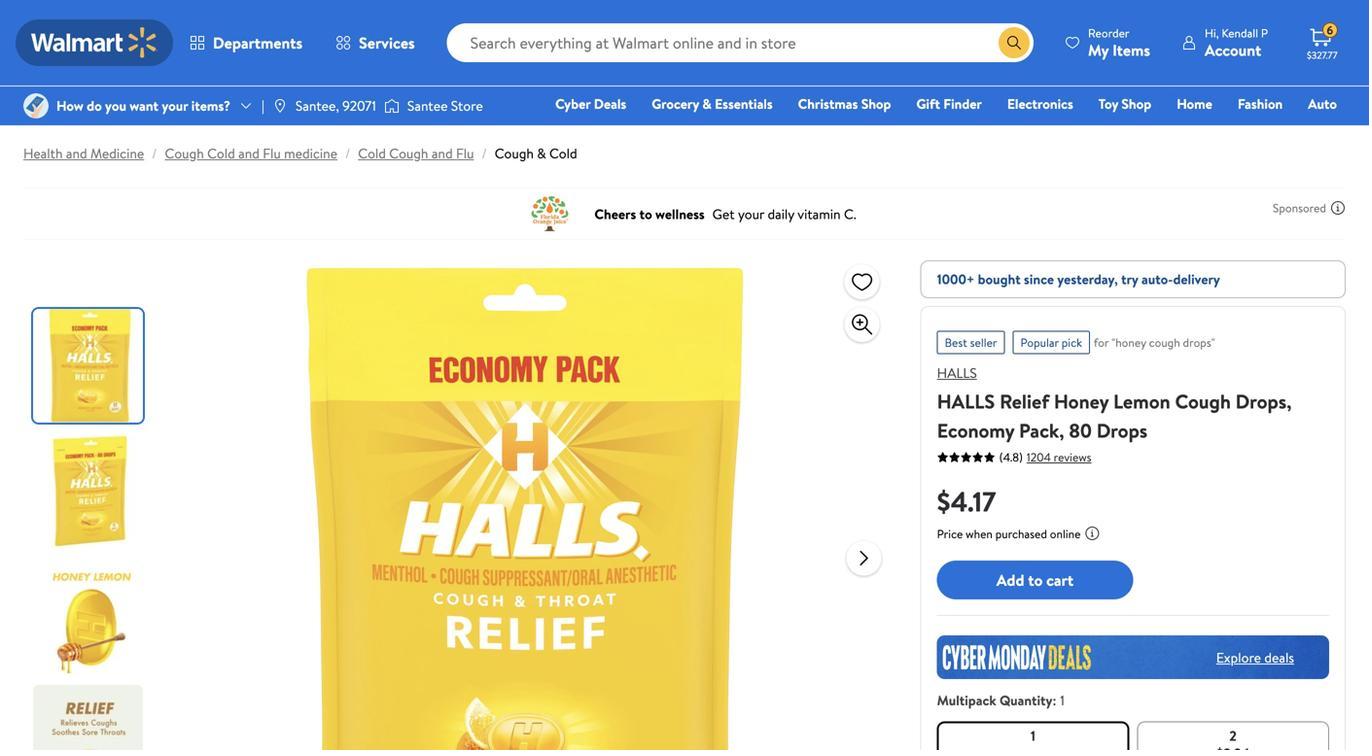 Task type: locate. For each thing, give the bounding box(es) containing it.
0 horizontal spatial cold
[[207, 144, 235, 163]]

2 shop from the left
[[1122, 94, 1151, 113]]

and right 'health'
[[66, 144, 87, 163]]

1 horizontal spatial and
[[238, 144, 260, 163]]

1 horizontal spatial flu
[[456, 144, 474, 163]]

pack,
[[1019, 417, 1064, 444]]

0 vertical spatial 1
[[1060, 691, 1065, 710]]

christmas shop link
[[789, 93, 900, 114]]

relief
[[1000, 388, 1049, 415]]

cough
[[165, 144, 204, 163], [389, 144, 428, 163], [495, 144, 534, 163], [1175, 388, 1231, 415]]

essentials
[[715, 94, 773, 113]]

ad disclaimer and feedback for skylinedisplayad image
[[1330, 200, 1346, 216]]

online
[[1050, 526, 1081, 543]]

walmart+ link
[[1270, 121, 1346, 141]]

cold down items?
[[207, 144, 235, 163]]

cough cold and flu medicine link
[[165, 144, 337, 163]]

cold down 92071
[[358, 144, 386, 163]]

deals
[[594, 94, 626, 113]]

explore deals link
[[1208, 641, 1302, 675]]

1 horizontal spatial &
[[702, 94, 712, 113]]

$327.77
[[1307, 49, 1338, 62]]

0 vertical spatial halls
[[937, 364, 977, 383]]

 image
[[23, 93, 49, 119], [384, 96, 400, 116], [272, 98, 288, 114]]

do
[[87, 96, 102, 115]]

toy shop
[[1098, 94, 1151, 113]]

1204 reviews link
[[1023, 449, 1091, 466]]

departments
[[213, 32, 302, 53]]

"honey
[[1112, 334, 1146, 351]]

1 horizontal spatial /
[[345, 144, 350, 163]]

|
[[262, 96, 264, 115]]

flu down store
[[456, 144, 474, 163]]

1 right :
[[1060, 691, 1065, 710]]

p
[[1261, 25, 1268, 41]]

/
[[152, 144, 157, 163], [345, 144, 350, 163], [482, 144, 487, 163]]

flu
[[263, 144, 281, 163], [456, 144, 474, 163]]

0 horizontal spatial shop
[[861, 94, 891, 113]]

grocery & essentials link
[[643, 93, 781, 114]]

3 and from the left
[[432, 144, 453, 163]]

2 horizontal spatial cold
[[549, 144, 577, 163]]

1 horizontal spatial cold
[[358, 144, 386, 163]]

walmart image
[[31, 27, 158, 58]]

0 horizontal spatial &
[[537, 144, 546, 163]]

2 horizontal spatial and
[[432, 144, 453, 163]]

drops,
[[1235, 388, 1292, 415]]

1 horizontal spatial 1
[[1060, 691, 1065, 710]]

zoom image modal image
[[850, 313, 874, 336]]

1000+ bought since yesterday, try auto-delivery
[[937, 270, 1220, 289]]

multipack quantity : 1
[[937, 691, 1065, 710]]

you
[[105, 96, 126, 115]]

2 horizontal spatial /
[[482, 144, 487, 163]]

toy shop link
[[1090, 93, 1160, 114]]

and down santee store at the left of the page
[[432, 144, 453, 163]]

auto link
[[1299, 93, 1346, 114]]

honey
[[1054, 388, 1109, 415]]

home
[[1177, 94, 1212, 113]]

registry
[[1113, 122, 1163, 141]]

electronics
[[1007, 94, 1073, 113]]

 image right | at the top left of page
[[272, 98, 288, 114]]

search icon image
[[1006, 35, 1022, 51]]

and
[[66, 144, 87, 163], [238, 144, 260, 163], [432, 144, 453, 163]]

halls down 'best'
[[937, 364, 977, 383]]

 image for santee, 92071
[[272, 98, 288, 114]]

halls down halls link
[[937, 388, 995, 415]]

best seller
[[945, 334, 997, 351]]

flu left medicine
[[263, 144, 281, 163]]

0 horizontal spatial flu
[[263, 144, 281, 163]]

drops
[[1096, 417, 1147, 444]]

2
[[1229, 727, 1237, 746]]

halls link
[[937, 364, 977, 383]]

1 flu from the left
[[263, 144, 281, 163]]

$4.17
[[937, 483, 996, 521]]

0 horizontal spatial  image
[[23, 93, 49, 119]]

and left medicine
[[238, 144, 260, 163]]

 image left "how"
[[23, 93, 49, 119]]

 image for how do you want your items?
[[23, 93, 49, 119]]

cold cough and flu link
[[358, 144, 474, 163]]

items?
[[191, 96, 230, 115]]

best
[[945, 334, 967, 351]]

3 / from the left
[[482, 144, 487, 163]]

1 inside button
[[1031, 727, 1035, 746]]

cyber deals
[[555, 94, 626, 113]]

auto registry
[[1113, 94, 1337, 141]]

bought
[[978, 270, 1021, 289]]

0 vertical spatial &
[[702, 94, 712, 113]]

2 / from the left
[[345, 144, 350, 163]]

1 cold from the left
[[207, 144, 235, 163]]

shop up registry
[[1122, 94, 1151, 113]]

1 vertical spatial 1
[[1031, 727, 1035, 746]]

shop right christmas
[[861, 94, 891, 113]]

christmas
[[798, 94, 858, 113]]

cyber monday deals image
[[937, 636, 1329, 680]]

 image right 92071
[[384, 96, 400, 116]]

Walmart Site-Wide search field
[[447, 23, 1034, 62]]

:
[[1052, 691, 1056, 710]]

1 vertical spatial &
[[537, 144, 546, 163]]

1 / from the left
[[152, 144, 157, 163]]

cold
[[207, 144, 235, 163], [358, 144, 386, 163], [549, 144, 577, 163]]

1 down quantity
[[1031, 727, 1035, 746]]

1 vertical spatial halls
[[937, 388, 995, 415]]

1 button
[[937, 722, 1129, 751]]

store
[[451, 96, 483, 115]]

halls
[[937, 364, 977, 383], [937, 388, 995, 415]]

shop for christmas shop
[[861, 94, 891, 113]]

halls relief honey lemon cough drops, economy pack, 80 drops - image 2 of 12 image
[[33, 435, 147, 548]]

try
[[1121, 270, 1138, 289]]

walmart+
[[1279, 122, 1337, 141]]

popular pick
[[1020, 334, 1082, 351]]

deals
[[1264, 648, 1294, 667]]

0 horizontal spatial and
[[66, 144, 87, 163]]

1
[[1060, 691, 1065, 710], [1031, 727, 1035, 746]]

for
[[1094, 334, 1109, 351]]

shop
[[861, 94, 891, 113], [1122, 94, 1151, 113]]

santee,
[[295, 96, 339, 115]]

how
[[56, 96, 83, 115]]

want
[[130, 96, 158, 115]]

cold down cyber
[[549, 144, 577, 163]]

toy
[[1098, 94, 1118, 113]]

0 horizontal spatial 1
[[1031, 727, 1035, 746]]

your
[[162, 96, 188, 115]]

6
[[1327, 22, 1333, 39]]

1 horizontal spatial shop
[[1122, 94, 1151, 113]]

1 shop from the left
[[861, 94, 891, 113]]

1 horizontal spatial  image
[[272, 98, 288, 114]]

finder
[[943, 94, 982, 113]]

2 horizontal spatial  image
[[384, 96, 400, 116]]

cyber
[[555, 94, 591, 113]]

0 horizontal spatial /
[[152, 144, 157, 163]]



Task type: vqa. For each thing, say whether or not it's contained in the screenshot.
right Shop
yes



Task type: describe. For each thing, give the bounding box(es) containing it.
shop for toy shop
[[1122, 94, 1151, 113]]

1 halls from the top
[[937, 364, 977, 383]]

auto
[[1308, 94, 1337, 113]]

gift finder link
[[908, 93, 991, 114]]

popular
[[1020, 334, 1059, 351]]

fashion link
[[1229, 93, 1292, 114]]

92071
[[342, 96, 376, 115]]

Search search field
[[447, 23, 1034, 62]]

when
[[966, 526, 993, 543]]

fashion
[[1238, 94, 1283, 113]]

multipack quantity list
[[933, 718, 1333, 751]]

price when purchased online
[[937, 526, 1081, 543]]

1204
[[1027, 449, 1051, 466]]

registry link
[[1104, 121, 1171, 141]]

medicine
[[284, 144, 337, 163]]

2 and from the left
[[238, 144, 260, 163]]

items
[[1112, 39, 1150, 61]]

reorder my items
[[1088, 25, 1150, 61]]

economy
[[937, 417, 1014, 444]]

2 cold from the left
[[358, 144, 386, 163]]

gift finder
[[916, 94, 982, 113]]

services
[[359, 32, 415, 53]]

health and medicine link
[[23, 144, 144, 163]]

cyber deals link
[[547, 93, 635, 114]]

explore
[[1216, 648, 1261, 667]]

christmas shop
[[798, 94, 891, 113]]

1 and from the left
[[66, 144, 87, 163]]

santee store
[[407, 96, 483, 115]]

2 button
[[1137, 722, 1329, 751]]

80
[[1069, 417, 1092, 444]]

multipack
[[937, 691, 996, 710]]

(4.8)
[[999, 449, 1023, 466]]

account
[[1205, 39, 1261, 61]]

legal information image
[[1085, 526, 1100, 542]]

halls relief honey lemon cough drops, economy pack, 80 drops image
[[219, 261, 831, 751]]

grocery & essentials
[[652, 94, 773, 113]]

gift
[[916, 94, 940, 113]]

purchased
[[995, 526, 1047, 543]]

for "honey cough drops"
[[1094, 334, 1215, 351]]

santee
[[407, 96, 448, 115]]

cart
[[1046, 570, 1074, 591]]

halls relief honey lemon cough drops, economy pack, 80 drops - image 3 of 12 image
[[33, 560, 147, 674]]

health
[[23, 144, 63, 163]]

2 flu from the left
[[456, 144, 474, 163]]

cough
[[1149, 334, 1180, 351]]

reorder
[[1088, 25, 1129, 41]]

cough inside the halls halls relief honey lemon cough drops, economy pack, 80 drops
[[1175, 388, 1231, 415]]

since
[[1024, 270, 1054, 289]]

yesterday,
[[1057, 270, 1118, 289]]

electronics link
[[998, 93, 1082, 114]]

my
[[1088, 39, 1109, 61]]

add to favorites list, halls relief honey lemon cough drops, economy pack, 80 drops image
[[850, 270, 874, 294]]

services button
[[319, 19, 431, 66]]

sponsored
[[1273, 200, 1326, 216]]

pick
[[1062, 334, 1082, 351]]

one debit
[[1188, 122, 1254, 141]]

drops"
[[1183, 334, 1215, 351]]

2 halls from the top
[[937, 388, 995, 415]]

reviews
[[1054, 449, 1091, 466]]

seller
[[970, 334, 997, 351]]

(4.8) 1204 reviews
[[999, 449, 1091, 466]]

add to cart button
[[937, 561, 1133, 600]]

explore deals
[[1216, 648, 1294, 667]]

3 cold from the left
[[549, 144, 577, 163]]

one
[[1188, 122, 1217, 141]]

cough & cold link
[[495, 144, 577, 163]]

departments button
[[173, 19, 319, 66]]

halls halls relief honey lemon cough drops, economy pack, 80 drops
[[937, 364, 1292, 444]]

add to cart
[[997, 570, 1074, 591]]

halls relief honey lemon cough drops, economy pack, 80 drops - image 4 of 12 image
[[33, 685, 147, 751]]

add
[[997, 570, 1024, 591]]

1000+
[[937, 270, 975, 289]]

price
[[937, 526, 963, 543]]

to
[[1028, 570, 1043, 591]]

next media item image
[[852, 547, 876, 570]]

 image for santee store
[[384, 96, 400, 116]]

health and medicine / cough cold and flu medicine / cold cough and flu / cough & cold
[[23, 144, 577, 163]]

auto-
[[1141, 270, 1173, 289]]

hi,
[[1205, 25, 1219, 41]]

kendall
[[1222, 25, 1258, 41]]

home link
[[1168, 93, 1221, 114]]

halls relief honey lemon cough drops, economy pack, 80 drops - image 1 of 12 image
[[33, 309, 147, 423]]

santee, 92071
[[295, 96, 376, 115]]

hi, kendall p account
[[1205, 25, 1268, 61]]

lemon
[[1113, 388, 1170, 415]]



